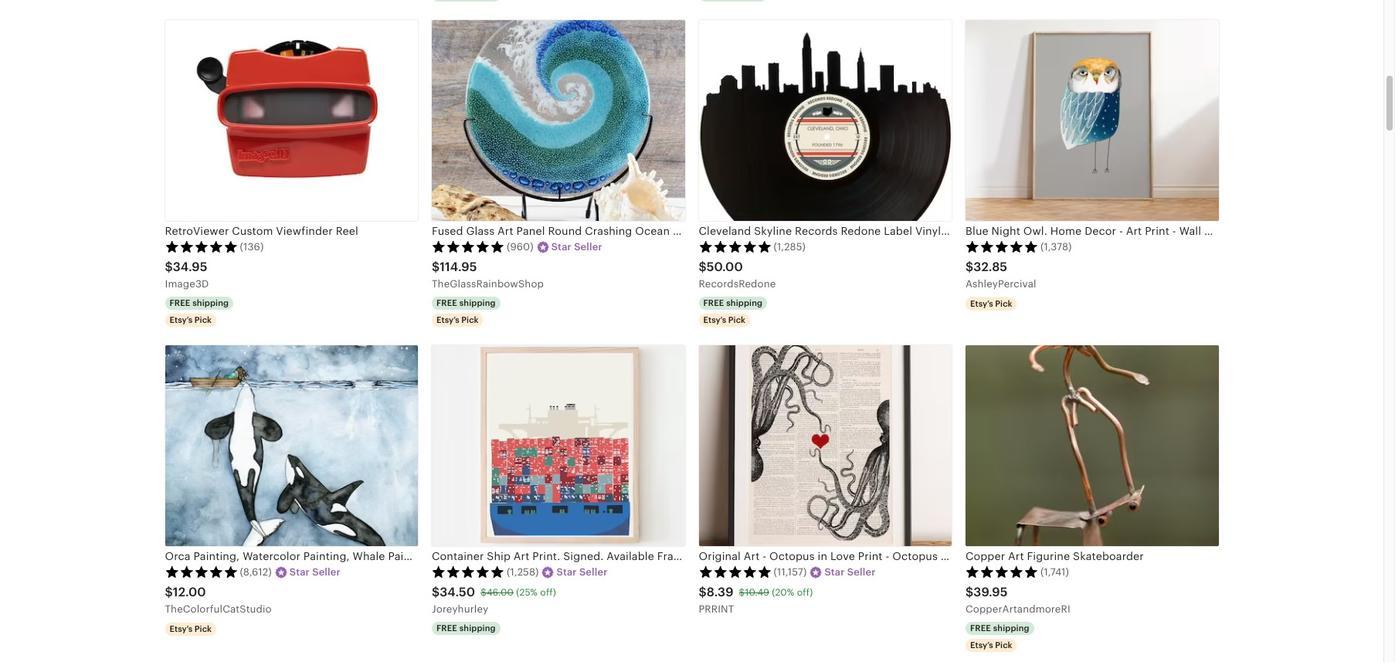Task type: describe. For each thing, give the bounding box(es) containing it.
(1,741)
[[1041, 567, 1069, 578]]

pick down thecolorfulcatstudio
[[195, 624, 212, 633]]

4 - from the left
[[1329, 225, 1332, 237]]

shipping for 114.95
[[459, 298, 496, 307]]

(960)
[[507, 241, 534, 253]]

star for (1,258)
[[557, 567, 577, 578]]

5 out of 5 stars image down container
[[432, 566, 504, 578]]

(1,258)
[[507, 567, 539, 578]]

off) for 8.39
[[797, 587, 813, 598]]

theglassrainbowshop
[[432, 278, 544, 289]]

seller for (1,258)
[[579, 567, 608, 578]]

1 horizontal spatial art
[[1008, 550, 1024, 562]]

(1,378)
[[1041, 241, 1072, 253]]

print
[[1145, 225, 1170, 237]]

skateboarder
[[1073, 550, 1144, 562]]

ship
[[487, 550, 511, 562]]

etsy's pick for 39.95
[[970, 640, 1012, 650]]

off) for 34.50
[[540, 587, 556, 598]]

etsy's for 34.95
[[170, 315, 193, 324]]

free shipping for 50.00
[[703, 298, 763, 307]]

night
[[992, 225, 1020, 237]]

thecolorfulcatstudio
[[165, 603, 272, 615]]

wall
[[1179, 225, 1201, 237]]

container
[[432, 550, 484, 562]]

star seller for (1,258)
[[557, 567, 608, 578]]

recordsredone
[[699, 278, 776, 289]]

retroviewer custom viewfinder reel
[[165, 225, 358, 237]]

10.49
[[745, 587, 769, 598]]

(20%
[[772, 587, 794, 598]]

blue night owl. home decor - art print - wall decor - owl illustration - gift ideas.
[[966, 225, 1389, 237]]

unframed.
[[714, 550, 769, 562]]

pick for 114.95
[[461, 315, 479, 324]]

etsy's pick for 50.00
[[703, 315, 745, 324]]

5 out of 5 stars image for 50.00
[[699, 241, 771, 253]]

star seller for (960)
[[551, 241, 602, 253]]

container ship art print. signed. available framed or unframed. multiple sizes. 140121.
[[432, 550, 888, 562]]

etsy's down ashleypercival
[[970, 299, 993, 308]]

free for 39.95
[[970, 623, 991, 633]]

$ 32.85 ashleypercival
[[966, 260, 1036, 289]]

$ for 32.85
[[966, 260, 974, 274]]

copper art figurine skateboarder
[[966, 550, 1144, 562]]

etsy's for 50.00
[[703, 315, 726, 324]]

image3d
[[165, 278, 209, 289]]

shipping for 39.95
[[993, 623, 1030, 633]]

ashleypercival
[[966, 278, 1036, 289]]

5 out of 5 stars image for 114.95
[[432, 241, 504, 253]]

illustration
[[1269, 225, 1326, 237]]

$ 50.00 recordsredone
[[699, 260, 776, 289]]

$ 12.00 thecolorfulcatstudio
[[165, 585, 272, 615]]

shipping for 50.00
[[726, 298, 763, 307]]

pick for 50.00
[[728, 315, 745, 324]]

etsy's pick down ashleypercival
[[970, 299, 1012, 308]]

seller for (11,157)
[[847, 567, 876, 578]]

$ for 34.95
[[165, 260, 173, 274]]

46.00
[[487, 587, 514, 598]]

cleveland skyline records redone label vinyl record wall art - unique gift - birthday holiday christmas wedding image
[[699, 20, 952, 221]]

orca painting, watercolor painting, whale painting, orca and girl, killer whale, whale nursery, whale print, boy and girl versions available image
[[165, 345, 418, 546]]

$ 8.39 $ 10.49 (20% off) prrint
[[699, 585, 813, 615]]

114.95
[[440, 260, 477, 274]]

blue
[[966, 225, 989, 237]]

fused glass art panel round crashing ocean waves | rolling breaking wave sea blue glass | beach surf theme | unique birthday gifts image
[[432, 20, 685, 221]]

(11,157)
[[774, 567, 807, 578]]

container ship art print. signed. available framed or unframed. multiple sizes. 140121. image
[[432, 345, 685, 546]]

34.95
[[173, 260, 208, 274]]

home
[[1050, 225, 1082, 237]]

2 horizontal spatial art
[[1126, 225, 1142, 237]]

free for 114.95
[[436, 298, 457, 307]]

star for (11,157)
[[825, 567, 845, 578]]

copper
[[966, 550, 1005, 562]]

pick for 39.95
[[995, 640, 1012, 650]]

$ 39.95 copperartandmoreri
[[966, 585, 1071, 615]]

$ for 34.50
[[432, 585, 440, 600]]

12.00
[[173, 585, 206, 600]]

signed.
[[563, 550, 604, 562]]

pick down ashleypercival
[[995, 299, 1012, 308]]



Task type: vqa. For each thing, say whether or not it's contained in the screenshot.
second IYNstands $ 175.00 from left
no



Task type: locate. For each thing, give the bounding box(es) containing it.
$ 114.95 theglassrainbowshop
[[432, 260, 544, 289]]

- left print
[[1119, 225, 1123, 237]]

$ up prrint
[[699, 585, 707, 600]]

free shipping down theglassrainbowshop
[[436, 298, 496, 307]]

32.85
[[974, 260, 1007, 274]]

star down signed.
[[557, 567, 577, 578]]

available
[[607, 550, 654, 562]]

etsy's down theglassrainbowshop
[[436, 315, 459, 324]]

off) inside $ 34.50 $ 46.00 (25% off) joreyhurley
[[540, 587, 556, 598]]

5 out of 5 stars image for 34.95
[[165, 241, 238, 253]]

etsy's pick down copperartandmoreri
[[970, 640, 1012, 650]]

39.95
[[974, 585, 1008, 600]]

1 - from the left
[[1119, 225, 1123, 237]]

seller
[[574, 241, 602, 253], [312, 567, 341, 578], [579, 567, 608, 578], [847, 567, 876, 578]]

off) inside $ 8.39 $ 10.49 (20% off) prrint
[[797, 587, 813, 598]]

$ up theglassrainbowshop
[[432, 260, 440, 274]]

0 horizontal spatial art
[[514, 550, 530, 562]]

$ right 8.39
[[739, 587, 745, 598]]

pick
[[995, 299, 1012, 308], [195, 315, 212, 324], [461, 315, 479, 324], [728, 315, 745, 324], [195, 624, 212, 633], [995, 640, 1012, 650]]

star for (960)
[[551, 241, 572, 253]]

shipping down joreyhurley
[[459, 623, 496, 633]]

etsy's pick down image3d
[[170, 315, 212, 324]]

free for 34.95
[[170, 298, 190, 307]]

decor right home
[[1085, 225, 1116, 237]]

print.
[[533, 550, 560, 562]]

free down joreyhurley
[[436, 623, 457, 633]]

viewfinder
[[276, 225, 333, 237]]

2 off) from the left
[[797, 587, 813, 598]]

shipping
[[192, 298, 229, 307], [459, 298, 496, 307], [726, 298, 763, 307], [459, 623, 496, 633], [993, 623, 1030, 633]]

$
[[165, 260, 173, 274], [432, 260, 440, 274], [699, 260, 707, 274], [966, 260, 974, 274], [165, 585, 173, 600], [432, 585, 440, 600], [699, 585, 707, 600], [966, 585, 974, 600], [481, 587, 487, 598], [739, 587, 745, 598]]

8.39
[[707, 585, 734, 600]]

1 decor from the left
[[1085, 225, 1116, 237]]

free shipping down copperartandmoreri
[[970, 623, 1030, 633]]

5 out of 5 stars image down unframed.
[[699, 566, 771, 578]]

copper art figurine skateboarder image
[[966, 345, 1219, 546]]

or
[[700, 550, 711, 562]]

$ inside "$ 34.95 image3d"
[[165, 260, 173, 274]]

seller down 140121. on the bottom
[[847, 567, 876, 578]]

star seller down signed.
[[557, 567, 608, 578]]

etsy's down copperartandmoreri
[[970, 640, 993, 650]]

5 out of 5 stars image up 50.00 at the right top of the page
[[699, 241, 771, 253]]

5 out of 5 stars image for 39.95
[[966, 566, 1038, 578]]

shipping for 34.95
[[192, 298, 229, 307]]

seller right the (960)
[[574, 241, 602, 253]]

free shipping
[[170, 298, 229, 307], [436, 298, 496, 307], [703, 298, 763, 307], [436, 623, 496, 633], [970, 623, 1030, 633]]

2 - from the left
[[1173, 225, 1176, 237]]

etsy's pick down recordsredone
[[703, 315, 745, 324]]

$ up joreyhurley
[[432, 585, 440, 600]]

$ 34.95 image3d
[[165, 260, 209, 289]]

etsy's for 114.95
[[436, 315, 459, 324]]

star right (8,612)
[[289, 567, 310, 578]]

star seller for (8,612)
[[289, 567, 341, 578]]

free shipping down joreyhurley
[[436, 623, 496, 633]]

free down recordsredone
[[703, 298, 724, 307]]

retroviewer
[[165, 225, 229, 237]]

(136)
[[240, 241, 264, 253]]

etsy's pick for 34.95
[[170, 315, 212, 324]]

2 decor from the left
[[1204, 225, 1236, 237]]

etsy's down recordsredone
[[703, 315, 726, 324]]

star seller
[[551, 241, 602, 253], [289, 567, 341, 578], [557, 567, 608, 578], [825, 567, 876, 578]]

star seller for (11,157)
[[825, 567, 876, 578]]

free shipping for 39.95
[[970, 623, 1030, 633]]

shipping down copperartandmoreri
[[993, 623, 1030, 633]]

free down 39.95
[[970, 623, 991, 633]]

$ 34.50 $ 46.00 (25% off) joreyhurley
[[432, 585, 556, 615]]

5 out of 5 stars image for 12.00
[[165, 566, 238, 578]]

etsy's for 39.95
[[970, 640, 993, 650]]

art right copper
[[1008, 550, 1024, 562]]

star seller right (8,612)
[[289, 567, 341, 578]]

multiple
[[772, 550, 815, 562]]

shipping down image3d
[[192, 298, 229, 307]]

figurine
[[1027, 550, 1070, 562]]

free down 114.95 in the left of the page
[[436, 298, 457, 307]]

star seller right the (960)
[[551, 241, 602, 253]]

shipping down theglassrainbowshop
[[459, 298, 496, 307]]

free for 50.00
[[703, 298, 724, 307]]

off) right (20%
[[797, 587, 813, 598]]

off) right (25%
[[540, 587, 556, 598]]

ideas.
[[1358, 225, 1389, 237]]

34.50
[[440, 585, 475, 600]]

pick down theglassrainbowshop
[[461, 315, 479, 324]]

$ inside "$ 32.85 ashleypercival"
[[966, 260, 974, 274]]

$ inside $ 39.95 copperartandmoreri
[[966, 585, 974, 600]]

- left owl
[[1239, 225, 1243, 237]]

5 out of 5 stars image down night
[[966, 241, 1038, 253]]

$ inside "$ 12.00 thecolorfulcatstudio"
[[165, 585, 173, 600]]

5 out of 5 stars image for 32.85
[[966, 241, 1038, 253]]

$ inside $ 50.00 recordsredone
[[699, 260, 707, 274]]

etsy's down image3d
[[170, 315, 193, 324]]

star
[[551, 241, 572, 253], [289, 567, 310, 578], [557, 567, 577, 578], [825, 567, 845, 578]]

pick down recordsredone
[[728, 315, 745, 324]]

free
[[170, 298, 190, 307], [436, 298, 457, 307], [703, 298, 724, 307], [436, 623, 457, 633], [970, 623, 991, 633]]

etsy's down 12.00
[[170, 624, 193, 633]]

free shipping down recordsredone
[[703, 298, 763, 307]]

seller right (8,612)
[[312, 567, 341, 578]]

$ for 8.39
[[699, 585, 707, 600]]

- left wall
[[1173, 225, 1176, 237]]

decor right wall
[[1204, 225, 1236, 237]]

copperartandmoreri
[[966, 603, 1071, 615]]

5 out of 5 stars image down "retroviewer"
[[165, 241, 238, 253]]

off)
[[540, 587, 556, 598], [797, 587, 813, 598]]

$ for 39.95
[[966, 585, 974, 600]]

free shipping for 114.95
[[436, 298, 496, 307]]

(8,612)
[[240, 567, 272, 578]]

art
[[1126, 225, 1142, 237], [514, 550, 530, 562], [1008, 550, 1024, 562]]

etsy's
[[970, 299, 993, 308], [170, 315, 193, 324], [436, 315, 459, 324], [703, 315, 726, 324], [170, 624, 193, 633], [970, 640, 993, 650]]

star right the (960)
[[551, 241, 572, 253]]

pick down image3d
[[195, 315, 212, 324]]

pick for 34.95
[[195, 315, 212, 324]]

$ for 114.95
[[432, 260, 440, 274]]

1 horizontal spatial decor
[[1204, 225, 1236, 237]]

art left print
[[1126, 225, 1142, 237]]

seller down signed.
[[579, 567, 608, 578]]

$ right 34.50
[[481, 587, 487, 598]]

star seller down sizes.
[[825, 567, 876, 578]]

free shipping down image3d
[[170, 298, 229, 307]]

-
[[1119, 225, 1123, 237], [1173, 225, 1176, 237], [1239, 225, 1243, 237], [1329, 225, 1332, 237]]

original art - octopus in love print - octopus art - new home gift - sea animal print - love wall art - bedroom decor teens - sea067 image
[[699, 345, 952, 546]]

blue night owl. home decor - art print - wall decor - owl illustration - gift ideas. image
[[966, 20, 1219, 221]]

joreyhurley
[[432, 603, 488, 615]]

sizes.
[[818, 550, 848, 562]]

(25%
[[516, 587, 538, 598]]

50.00
[[707, 260, 743, 274]]

$ for 50.00
[[699, 260, 707, 274]]

(1,285)
[[774, 241, 806, 253]]

custom
[[232, 225, 273, 237]]

gift
[[1335, 225, 1355, 237]]

5 out of 5 stars image up 12.00
[[165, 566, 238, 578]]

shipping down recordsredone
[[726, 298, 763, 307]]

star for (8,612)
[[289, 567, 310, 578]]

3 - from the left
[[1239, 225, 1243, 237]]

reel
[[336, 225, 358, 237]]

etsy's pick for 114.95
[[436, 315, 479, 324]]

framed
[[657, 550, 697, 562]]

1 horizontal spatial off)
[[797, 587, 813, 598]]

art up (1,258)
[[514, 550, 530, 562]]

$ inside $ 114.95 theglassrainbowshop
[[432, 260, 440, 274]]

$ down copper
[[966, 585, 974, 600]]

- left gift
[[1329, 225, 1332, 237]]

pick down copperartandmoreri
[[995, 640, 1012, 650]]

owl.
[[1023, 225, 1047, 237]]

$ up thecolorfulcatstudio
[[165, 585, 173, 600]]

5 out of 5 stars image up 114.95 in the left of the page
[[432, 241, 504, 253]]

1 off) from the left
[[540, 587, 556, 598]]

$ up ashleypercival
[[966, 260, 974, 274]]

star down sizes.
[[825, 567, 845, 578]]

decor
[[1085, 225, 1116, 237], [1204, 225, 1236, 237]]

0 horizontal spatial off)
[[540, 587, 556, 598]]

retroviewer custom viewfinder reel image
[[165, 20, 418, 221]]

seller for (960)
[[574, 241, 602, 253]]

140121.
[[851, 550, 888, 562]]

seller for (8,612)
[[312, 567, 341, 578]]

etsy's pick down theglassrainbowshop
[[436, 315, 479, 324]]

5 out of 5 stars image down copper
[[966, 566, 1038, 578]]

etsy's pick down thecolorfulcatstudio
[[170, 624, 212, 633]]

$ up image3d
[[165, 260, 173, 274]]

prrint
[[699, 603, 734, 615]]

free shipping for 34.95
[[170, 298, 229, 307]]

$ for 12.00
[[165, 585, 173, 600]]

0 horizontal spatial decor
[[1085, 225, 1116, 237]]

free down image3d
[[170, 298, 190, 307]]

$ up recordsredone
[[699, 260, 707, 274]]

owl
[[1246, 225, 1267, 237]]

5 out of 5 stars image
[[165, 241, 238, 253], [432, 241, 504, 253], [699, 241, 771, 253], [966, 241, 1038, 253], [165, 566, 238, 578], [432, 566, 504, 578], [699, 566, 771, 578], [966, 566, 1038, 578]]

etsy's pick
[[970, 299, 1012, 308], [170, 315, 212, 324], [436, 315, 479, 324], [703, 315, 745, 324], [170, 624, 212, 633], [970, 640, 1012, 650]]



